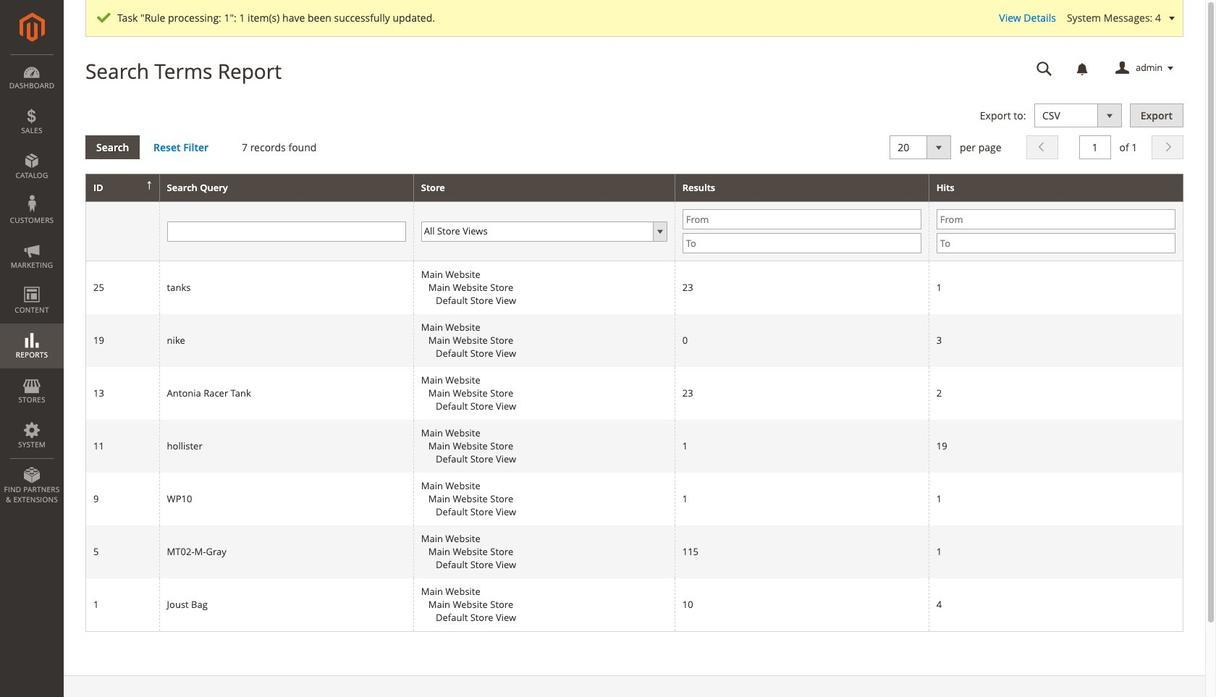 Task type: describe. For each thing, give the bounding box(es) containing it.
To text field
[[937, 233, 1176, 254]]

From text field
[[683, 209, 922, 230]]



Task type: locate. For each thing, give the bounding box(es) containing it.
To text field
[[683, 233, 922, 254]]

From text field
[[937, 209, 1176, 230]]

menu bar
[[0, 54, 64, 512]]

magento admin panel image
[[19, 12, 45, 42]]

None text field
[[1027, 56, 1063, 81], [1079, 135, 1111, 159], [167, 221, 406, 242], [1027, 56, 1063, 81], [1079, 135, 1111, 159], [167, 221, 406, 242]]



